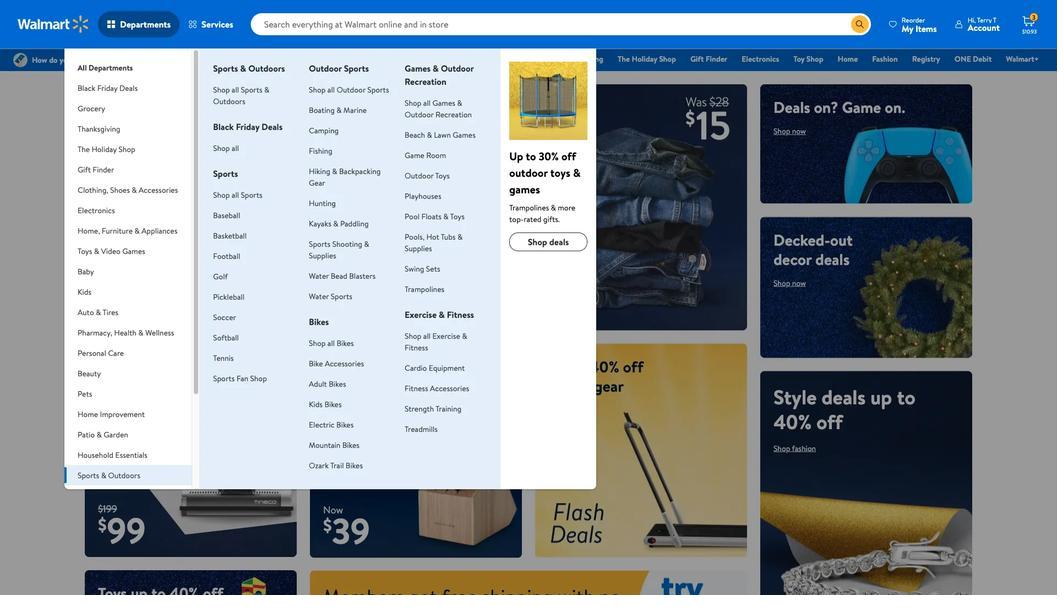 Task type: vqa. For each thing, say whether or not it's contained in the screenshot.
Christmas Shop
no



Task type: locate. For each thing, give the bounding box(es) containing it.
0 vertical spatial up
[[98, 275, 120, 303]]

39
[[332, 506, 370, 555]]

to
[[526, 148, 537, 164], [125, 275, 143, 303], [572, 356, 586, 377], [898, 383, 916, 411]]

up inside up to 30% off outdoor toys & games trampolines & more top-rated gifts.
[[510, 148, 524, 164]]

home up adult bikes link
[[323, 356, 364, 377]]

toys up baby
[[78, 245, 92, 256]]

patio & garden
[[78, 429, 128, 440]]

the for the holiday shop link
[[618, 53, 630, 64]]

sports fan shop
[[213, 373, 267, 383]]

black friday deals link
[[397, 53, 468, 65]]

1 horizontal spatial supplies
[[309, 250, 336, 261]]

2 vertical spatial outdoors
[[108, 470, 140, 480]]

deals right "decor"
[[816, 248, 850, 270]]

games inside dropdown button
[[122, 245, 145, 256]]

$199 $ 99
[[98, 502, 146, 554]]

1 vertical spatial friday
[[97, 82, 118, 93]]

water down water bead blasters link
[[309, 291, 329, 301]]

outdoors right gifts, at left
[[213, 96, 246, 106]]

1 horizontal spatial the
[[618, 53, 630, 64]]

0 vertical spatial recreation
[[405, 75, 447, 88]]

bikes up bike accessories at left
[[337, 337, 354, 348]]

auto & tires
[[78, 307, 118, 317]]

friday up shop all games & outdoor recreation
[[422, 53, 442, 64]]

0 vertical spatial friday
[[422, 53, 442, 64]]

fashion link
[[868, 53, 903, 65]]

the inside dropdown button
[[78, 144, 90, 154]]

kids up auto
[[78, 286, 91, 297]]

the up clothing,
[[78, 144, 90, 154]]

0 horizontal spatial holiday
[[92, 144, 117, 154]]

home for home deals up to 30% off
[[98, 250, 150, 278]]

1 water from the top
[[309, 270, 329, 281]]

& inside shop all sports & outdoors
[[265, 84, 270, 95]]

1 vertical spatial holiday
[[92, 144, 117, 154]]

grocery up savings
[[78, 103, 105, 114]]

to inside style deals up to 40% off
[[898, 383, 916, 411]]

1 vertical spatial thanksgiving
[[78, 123, 120, 134]]

departments inside dropdown button
[[120, 18, 171, 30]]

gift finder left electronics link
[[691, 53, 728, 64]]

sports inside sports shooting & supplies
[[309, 238, 331, 249]]

friday inside the black friday deals dropdown button
[[97, 82, 118, 93]]

shop now link for deals on? game on.
[[774, 126, 807, 136]]

0 horizontal spatial up
[[98, 275, 120, 303]]

all up the boating & marine
[[328, 84, 335, 95]]

shop all bikes link
[[309, 337, 354, 348]]

black friday deals up shop all
[[213, 121, 283, 133]]

2 water from the top
[[309, 291, 329, 301]]

now down bike accessories at left
[[342, 385, 356, 396]]

swing sets link
[[405, 263, 441, 274]]

pool
[[405, 211, 420, 222]]

water left the bead
[[309, 270, 329, 281]]

up inside home deals up to 30% off
[[98, 275, 120, 303]]

shop deals link
[[510, 233, 588, 251]]

walmart+
[[1007, 53, 1040, 64]]

1 horizontal spatial toys
[[436, 170, 450, 181]]

kids down adult
[[309, 399, 323, 409]]

the holiday shop inside the holiday shop link
[[618, 53, 677, 64]]

on.
[[886, 96, 906, 118]]

recreation down black friday deals link
[[405, 75, 447, 88]]

finder left electronics link
[[706, 53, 728, 64]]

backpacking
[[339, 166, 381, 176]]

toys up tubs
[[450, 211, 465, 222]]

recreation up lawn
[[436, 109, 472, 120]]

now for deals on? game on.
[[793, 126, 807, 136]]

hunting link
[[309, 198, 336, 208]]

kids for kids bikes
[[309, 399, 323, 409]]

1 vertical spatial departments
[[89, 62, 133, 73]]

thanksgiving down walmart site-wide 'search field'
[[560, 53, 604, 64]]

1 vertical spatial recreation
[[436, 109, 472, 120]]

up up outdoor
[[510, 148, 524, 164]]

2 vertical spatial black
[[213, 121, 234, 133]]

0 vertical spatial finder
[[706, 53, 728, 64]]

1 horizontal spatial trampolines
[[510, 202, 549, 213]]

holiday for the holiday shop link
[[632, 53, 658, 64]]

gift finder inside gift finder dropdown button
[[78, 164, 114, 175]]

black friday deals inside dropdown button
[[78, 82, 138, 93]]

deals up grocery dropdown button
[[119, 82, 138, 93]]

1 horizontal spatial game
[[843, 96, 882, 118]]

fitness up are
[[405, 342, 428, 353]]

1 vertical spatial the holiday shop
[[78, 144, 135, 154]]

up to 40% off sports gear
[[549, 356, 644, 397]]

1 horizontal spatial electronics
[[742, 53, 780, 64]]

thanksgiving down high
[[78, 123, 120, 134]]

to inside the up to 40% off sports gear
[[572, 356, 586, 377]]

deals left on?
[[774, 96, 811, 118]]

the for the holiday shop dropdown button
[[78, 144, 90, 154]]

grocery right games & outdoor recreation
[[477, 53, 504, 64]]

shop inside shop deals 'link'
[[528, 236, 548, 248]]

1 horizontal spatial 40%
[[774, 408, 812, 435]]

the holiday shop for the holiday shop dropdown button
[[78, 144, 135, 154]]

playhouses link
[[405, 190, 442, 201]]

fishing
[[309, 145, 333, 156]]

0 vertical spatial kids
[[78, 286, 91, 297]]

all for outdoor sports
[[328, 84, 335, 95]]

outdoor up "shop all outdoor sports" link
[[309, 62, 342, 74]]

the holiday shop inside the holiday shop dropdown button
[[78, 144, 135, 154]]

sports & outdoors button
[[64, 465, 192, 485]]

0 vertical spatial water
[[309, 270, 329, 281]]

to inside home deals up to 30% off
[[125, 275, 143, 303]]

deals down 'gifts.'
[[550, 236, 569, 248]]

0 horizontal spatial black friday deals
[[78, 82, 138, 93]]

shooting
[[333, 238, 362, 249]]

0 vertical spatial 40%
[[590, 356, 620, 377]]

gift finder inside gift finder link
[[691, 53, 728, 64]]

deals right style
[[822, 383, 866, 411]]

more
[[558, 202, 576, 213]]

1 vertical spatial electronics
[[78, 205, 115, 215]]

0 horizontal spatial black
[[78, 82, 96, 93]]

&
[[506, 53, 511, 64], [240, 62, 246, 74], [433, 62, 439, 74], [265, 84, 270, 95], [457, 97, 463, 108], [337, 104, 342, 115], [427, 129, 432, 140], [574, 165, 581, 180], [332, 166, 338, 176], [132, 184, 137, 195], [551, 202, 556, 213], [444, 211, 449, 222], [333, 218, 339, 229], [135, 225, 140, 236], [458, 231, 463, 242], [364, 238, 369, 249], [94, 245, 99, 256], [96, 307, 101, 317], [439, 309, 445, 321], [138, 327, 144, 338], [462, 330, 468, 341], [97, 429, 102, 440], [101, 470, 106, 480], [131, 490, 136, 501]]

kayaks & paddling
[[309, 218, 369, 229]]

0 horizontal spatial supplies
[[78, 502, 105, 512]]

supplies down seasonal
[[78, 502, 105, 512]]

0 horizontal spatial toys
[[78, 245, 92, 256]]

now up gift finder dropdown button
[[117, 145, 131, 156]]

1 vertical spatial gift
[[78, 164, 91, 175]]

shop inside the holiday shop dropdown button
[[119, 144, 135, 154]]

1 horizontal spatial accessories
[[325, 358, 364, 369]]

playhouses
[[405, 190, 442, 201]]

all up bike accessories at left
[[328, 337, 335, 348]]

items
[[916, 22, 938, 34]]

now for save big!
[[351, 303, 365, 314]]

electronics left toy
[[742, 53, 780, 64]]

gift inside dropdown button
[[78, 164, 91, 175]]

sports & outdoors image
[[510, 62, 588, 140]]

finder for gift finder dropdown button
[[93, 164, 114, 175]]

up left the gear
[[549, 356, 568, 377]]

shop now link for save big!
[[323, 300, 374, 317]]

0 vertical spatial outdoors
[[248, 62, 285, 74]]

games down games & outdoor recreation
[[433, 97, 456, 108]]

deals down appliances
[[155, 250, 199, 278]]

1 vertical spatial up
[[549, 356, 568, 377]]

recreation inside games & outdoor recreation
[[405, 75, 447, 88]]

2 horizontal spatial black
[[402, 53, 420, 64]]

departments up all departments link
[[120, 18, 171, 30]]

shop all sports
[[213, 189, 263, 200]]

home inside dropdown button
[[78, 409, 98, 419]]

outdoor inside games & outdoor recreation
[[441, 62, 474, 74]]

1 vertical spatial accessories
[[325, 358, 364, 369]]

deals inside decked-out decor deals
[[816, 248, 850, 270]]

sports shooting & supplies link
[[309, 238, 369, 261]]

outdoors down household essentials dropdown button
[[108, 470, 140, 480]]

0 horizontal spatial up
[[510, 148, 524, 164]]

exercise down trampolines link
[[405, 309, 437, 321]]

2 horizontal spatial supplies
[[405, 243, 432, 253]]

0 vertical spatial essentials
[[513, 53, 546, 64]]

0 vertical spatial the holiday shop
[[618, 53, 677, 64]]

walmart image
[[18, 15, 89, 33]]

strength
[[405, 403, 434, 414]]

deals inside style deals up to 40% off
[[822, 383, 866, 411]]

gift for gift finder link
[[691, 53, 704, 64]]

0 horizontal spatial $
[[98, 512, 107, 537]]

electric bikes link
[[309, 419, 354, 430]]

now for high tech gifts, huge savings
[[117, 145, 131, 156]]

thanksgiving button
[[64, 118, 192, 139]]

all inside shop all exercise & fitness
[[424, 330, 431, 341]]

shop all
[[213, 142, 239, 153]]

water bead blasters
[[309, 270, 376, 281]]

0 vertical spatial departments
[[120, 18, 171, 30]]

black friday deals for black friday deals link
[[402, 53, 463, 64]]

1 vertical spatial finder
[[93, 164, 114, 175]]

health
[[114, 327, 137, 338]]

outdoor up shop all games & outdoor recreation link
[[441, 62, 474, 74]]

home up patio
[[78, 409, 98, 419]]

accessories down gift finder dropdown button
[[139, 184, 178, 195]]

outdoors inside dropdown button
[[108, 470, 140, 480]]

gift for gift finder dropdown button
[[78, 164, 91, 175]]

0 vertical spatial thanksgiving
[[560, 53, 604, 64]]

black
[[402, 53, 420, 64], [78, 82, 96, 93], [213, 121, 234, 133]]

1 horizontal spatial kids
[[309, 399, 323, 409]]

seasonal decor & party supplies button
[[64, 485, 192, 517]]

fashion
[[793, 443, 817, 453]]

all for games & outdoor recreation
[[424, 97, 431, 108]]

deals inside dropdown button
[[119, 82, 138, 93]]

personal care button
[[64, 343, 192, 363]]

now dollar 39 null group
[[310, 503, 370, 558]]

0 vertical spatial holiday
[[632, 53, 658, 64]]

toys down the room at left top
[[436, 170, 450, 181]]

trampolines down "swing sets" link
[[405, 283, 445, 294]]

black inside the black friday deals dropdown button
[[78, 82, 96, 93]]

the right the thanksgiving link
[[618, 53, 630, 64]]

1 horizontal spatial up
[[549, 356, 568, 377]]

strength training
[[405, 403, 462, 414]]

games down home, furniture & appliances dropdown button
[[122, 245, 145, 256]]

bikes
[[309, 316, 329, 328], [337, 337, 354, 348], [329, 378, 346, 389], [325, 399, 342, 409], [337, 419, 354, 430], [343, 439, 360, 450], [346, 460, 363, 471]]

seasonal
[[78, 490, 107, 501]]

deals left cardio
[[368, 356, 402, 377]]

tennis
[[213, 352, 234, 363]]

pets
[[78, 388, 92, 399]]

game left on.
[[843, 96, 882, 118]]

0 horizontal spatial kids
[[78, 286, 91, 297]]

0 vertical spatial black friday deals
[[402, 53, 463, 64]]

shop inside toy shop link
[[807, 53, 824, 64]]

now down water sports
[[351, 303, 365, 314]]

now for home deals are served
[[342, 385, 356, 396]]

sports & outdoors up shop all sports & outdoors on the left of page
[[213, 62, 285, 74]]

cardio
[[405, 362, 427, 373]]

gift right the holiday shop link
[[691, 53, 704, 64]]

outdoor up marine
[[337, 84, 366, 95]]

0 vertical spatial trampolines
[[510, 202, 549, 213]]

0 horizontal spatial the holiday shop
[[78, 144, 135, 154]]

0 vertical spatial up
[[510, 148, 524, 164]]

home up kids dropdown button
[[98, 250, 150, 278]]

mountain bikes link
[[309, 439, 360, 450]]

friday up shop all
[[236, 121, 260, 133]]

now up care
[[117, 335, 131, 346]]

all down exercise & fitness at the left bottom of the page
[[424, 330, 431, 341]]

up for home deals up to 30% off
[[98, 275, 120, 303]]

kids bikes link
[[309, 399, 342, 409]]

save big!
[[323, 240, 459, 289]]

2 horizontal spatial outdoors
[[248, 62, 285, 74]]

sports & outdoors down household essentials at the bottom of page
[[78, 470, 140, 480]]

$ inside $199 $ 99
[[98, 512, 107, 537]]

out
[[831, 229, 853, 250]]

outdoor up playhouses
[[405, 170, 434, 181]]

paddling
[[340, 218, 369, 229]]

shop now link
[[774, 126, 807, 136], [98, 145, 131, 156], [774, 277, 807, 288], [323, 300, 374, 317], [98, 335, 131, 346], [323, 385, 356, 396]]

softball
[[213, 332, 239, 343]]

essentials inside household essentials dropdown button
[[115, 449, 148, 460]]

shop all outdoor sports
[[309, 84, 389, 95]]

$10.93
[[1023, 28, 1038, 35]]

0 horizontal spatial game
[[405, 150, 425, 160]]

1 vertical spatial grocery
[[78, 103, 105, 114]]

sports
[[213, 62, 238, 74], [344, 62, 369, 74], [241, 84, 263, 95], [368, 84, 389, 95], [213, 168, 238, 180], [241, 189, 263, 200], [309, 238, 331, 249], [331, 291, 353, 301], [213, 373, 235, 383], [78, 470, 99, 480]]

up for style deals up to 40% off
[[871, 383, 893, 411]]

accessories down shop all bikes
[[325, 358, 364, 369]]

up inside style deals up to 40% off
[[871, 383, 893, 411]]

0 horizontal spatial outdoors
[[108, 470, 140, 480]]

gear
[[594, 375, 624, 397]]

electronics
[[742, 53, 780, 64], [78, 205, 115, 215]]

shop now link for home deals up to 30% off
[[98, 335, 131, 346]]

0 horizontal spatial sports & outdoors
[[78, 470, 140, 480]]

friday for the black friday deals dropdown button
[[97, 82, 118, 93]]

one
[[955, 53, 972, 64]]

fitness up shop all exercise & fitness link
[[447, 309, 474, 321]]

friday inside black friday deals link
[[422, 53, 442, 64]]

friday for black friday deals link
[[422, 53, 442, 64]]

0 horizontal spatial essentials
[[115, 449, 148, 460]]

1 horizontal spatial black
[[213, 121, 234, 133]]

0 vertical spatial grocery
[[477, 53, 504, 64]]

grocery inside dropdown button
[[78, 103, 105, 114]]

black friday deals for the black friday deals dropdown button
[[78, 82, 138, 93]]

party
[[138, 490, 156, 501]]

supplies for seasonal decor & party supplies
[[78, 502, 105, 512]]

gift up clothing,
[[78, 164, 91, 175]]

black friday deals up shop all games & outdoor recreation
[[402, 53, 463, 64]]

outdoor up beach
[[405, 109, 434, 120]]

shop inside shop all exercise & fitness
[[405, 330, 422, 341]]

water for water bead blasters
[[309, 270, 329, 281]]

$ inside now $ 39
[[323, 513, 332, 537]]

1 horizontal spatial up
[[871, 383, 893, 411]]

0 vertical spatial 30%
[[539, 148, 559, 164]]

outdoor inside shop all games & outdoor recreation
[[405, 109, 434, 120]]

soccer
[[213, 312, 236, 322]]

essentials down patio & garden dropdown button
[[115, 449, 148, 460]]

1 vertical spatial essentials
[[115, 449, 148, 460]]

essentials down search "search box"
[[513, 53, 546, 64]]

electronics down clothing,
[[78, 205, 115, 215]]

shop fashion
[[774, 443, 817, 453]]

outdoor toys
[[405, 170, 450, 181]]

deals down shop all sports & outdoors on the left of page
[[262, 121, 283, 133]]

grocery & essentials
[[477, 53, 546, 64]]

1 vertical spatial sports & outdoors
[[78, 470, 140, 480]]

0 vertical spatial accessories
[[139, 184, 178, 195]]

all up baseball
[[232, 189, 239, 200]]

friday down all departments
[[97, 82, 118, 93]]

mountain bikes
[[309, 439, 360, 450]]

home deals are served
[[323, 356, 475, 377]]

grocery button
[[64, 98, 192, 118]]

40%
[[590, 356, 620, 377], [774, 408, 812, 435]]

2 horizontal spatial black friday deals
[[402, 53, 463, 64]]

kids inside dropdown button
[[78, 286, 91, 297]]

now down deals on? game on. on the top of the page
[[793, 126, 807, 136]]

thanksgiving inside dropdown button
[[78, 123, 120, 134]]

softball link
[[213, 332, 239, 343]]

40% inside style deals up to 40% off
[[774, 408, 812, 435]]

the holiday shop for the holiday shop link
[[618, 53, 677, 64]]

all down games & outdoor recreation
[[424, 97, 431, 108]]

1 horizontal spatial $
[[323, 513, 332, 537]]

now down "decor"
[[793, 277, 807, 288]]

bike accessories link
[[309, 358, 364, 369]]

black friday deals down all departments
[[78, 82, 138, 93]]

gift finder for gift finder link
[[691, 53, 728, 64]]

1 horizontal spatial thanksgiving
[[560, 53, 604, 64]]

30% up wellness
[[148, 275, 184, 303]]

home deals up to 30% off
[[98, 250, 199, 328]]

1 horizontal spatial finder
[[706, 53, 728, 64]]

games right lawn
[[453, 129, 476, 140]]

0 horizontal spatial gift
[[78, 164, 91, 175]]

1 vertical spatial trampolines
[[405, 283, 445, 294]]

style
[[774, 383, 817, 411]]

0 horizontal spatial gift finder
[[78, 164, 114, 175]]

0 vertical spatial game
[[843, 96, 882, 118]]

supplies inside seasonal decor & party supplies
[[78, 502, 105, 512]]

up
[[510, 148, 524, 164], [549, 356, 568, 377]]

all up huge
[[232, 84, 239, 95]]

shop all exercise & fitness
[[405, 330, 468, 353]]

& inside games & outdoor recreation
[[433, 62, 439, 74]]

1 horizontal spatial the holiday shop
[[618, 53, 677, 64]]

1 vertical spatial black friday deals
[[78, 82, 138, 93]]

1 vertical spatial black
[[78, 82, 96, 93]]

2 horizontal spatial accessories
[[430, 383, 470, 393]]

home down search icon
[[838, 53, 859, 64]]

finder for gift finder link
[[706, 53, 728, 64]]

black for black friday deals link
[[402, 53, 420, 64]]

game down beach
[[405, 150, 425, 160]]

supplies inside pools, hot tubs & supplies
[[405, 243, 432, 253]]

debit
[[974, 53, 993, 64]]

0 horizontal spatial friday
[[97, 82, 118, 93]]

$
[[98, 512, 107, 537], [323, 513, 332, 537]]

departments up the black friday deals dropdown button
[[89, 62, 133, 73]]

kids button
[[64, 282, 192, 302]]

1 vertical spatial 30%
[[148, 275, 184, 303]]

mountain
[[309, 439, 341, 450]]

shop inside the holiday shop link
[[660, 53, 677, 64]]

deals inside home deals up to 30% off
[[155, 250, 199, 278]]

0 horizontal spatial grocery
[[78, 103, 105, 114]]

improvement
[[100, 409, 145, 419]]

up inside the up to 40% off sports gear
[[549, 356, 568, 377]]

off inside up to 30% off outdoor toys & games trampolines & more top-rated gifts.
[[562, 148, 576, 164]]

all down huge
[[232, 142, 239, 153]]

finder inside dropdown button
[[93, 164, 114, 175]]

shop all games & outdoor recreation
[[405, 97, 472, 120]]

off inside home deals up to 30% off
[[98, 300, 124, 328]]

outdoors up shop all sports & outdoors link
[[248, 62, 285, 74]]

all inside shop all games & outdoor recreation
[[424, 97, 431, 108]]

2 horizontal spatial friday
[[422, 53, 442, 64]]

1 vertical spatial water
[[309, 291, 329, 301]]

supplies up the bead
[[309, 250, 336, 261]]

1 vertical spatial gift finder
[[78, 164, 114, 175]]

black inside black friday deals link
[[402, 53, 420, 64]]

toys inside dropdown button
[[78, 245, 92, 256]]

gift finder up clothing,
[[78, 164, 114, 175]]

& inside sports shooting & supplies
[[364, 238, 369, 249]]

high tech gifts, huge savings
[[98, 96, 240, 137]]

fitness accessories
[[405, 383, 470, 393]]

1 horizontal spatial holiday
[[632, 53, 658, 64]]

1 vertical spatial up
[[871, 383, 893, 411]]

one debit link
[[950, 53, 998, 65]]

2 vertical spatial black friday deals
[[213, 121, 283, 133]]

games up shop all games & outdoor recreation
[[405, 62, 431, 74]]

deals inside 'link'
[[550, 236, 569, 248]]

home inside home deals up to 30% off
[[98, 250, 150, 278]]

accessories up training
[[430, 383, 470, 393]]

fitness down cardio
[[405, 383, 428, 393]]

holiday inside dropdown button
[[92, 144, 117, 154]]

electronics inside dropdown button
[[78, 205, 115, 215]]

1 vertical spatial game
[[405, 150, 425, 160]]

toys
[[436, 170, 450, 181], [450, 211, 465, 222], [78, 245, 92, 256]]

0 horizontal spatial 40%
[[590, 356, 620, 377]]

0 horizontal spatial electronics
[[78, 205, 115, 215]]

off inside style deals up to 40% off
[[817, 408, 843, 435]]

household
[[78, 449, 114, 460]]

exercise down exercise & fitness at the left bottom of the page
[[433, 330, 461, 341]]

pools, hot tubs & supplies link
[[405, 231, 463, 253]]

0 vertical spatial the
[[618, 53, 630, 64]]

30% up toys
[[539, 148, 559, 164]]

0 horizontal spatial accessories
[[139, 184, 178, 195]]

1 horizontal spatial gift finder
[[691, 53, 728, 64]]

to inside up to 30% off outdoor toys & games trampolines & more top-rated gifts.
[[526, 148, 537, 164]]

0 horizontal spatial thanksgiving
[[78, 123, 120, 134]]

trampolines up rated
[[510, 202, 549, 213]]

supplies down pools,
[[405, 243, 432, 253]]

registry link
[[908, 53, 946, 65]]

1 horizontal spatial 30%
[[539, 148, 559, 164]]

shop all exercise & fitness link
[[405, 330, 468, 353]]

finder up clothing,
[[93, 164, 114, 175]]

baseball link
[[213, 210, 240, 220]]

2 vertical spatial toys
[[78, 245, 92, 256]]



Task type: describe. For each thing, give the bounding box(es) containing it.
grocery for grocery
[[78, 103, 105, 114]]

gift finder for gift finder dropdown button
[[78, 164, 114, 175]]

black friday deals button
[[64, 78, 192, 98]]

1 vertical spatial toys
[[450, 211, 465, 222]]

1 horizontal spatial sports & outdoors
[[213, 62, 285, 74]]

decked-
[[774, 229, 831, 250]]

household essentials button
[[64, 445, 192, 465]]

supplies for pools, hot tubs & supplies
[[405, 243, 432, 253]]

black for the black friday deals dropdown button
[[78, 82, 96, 93]]

sports inside dropdown button
[[78, 470, 99, 480]]

bikes up "mountain bikes"
[[337, 419, 354, 430]]

up for outdoor
[[510, 148, 524, 164]]

marine
[[344, 104, 367, 115]]

exercise inside shop all exercise & fitness
[[433, 330, 461, 341]]

pharmacy, health & wellness button
[[64, 322, 192, 343]]

gifts.
[[544, 214, 560, 224]]

hi, terry t account
[[969, 15, 1001, 34]]

one debit
[[955, 53, 993, 64]]

sports & outdoors inside dropdown button
[[78, 470, 140, 480]]

save
[[323, 240, 394, 289]]

savings
[[98, 116, 147, 137]]

clothing,
[[78, 184, 108, 195]]

floats
[[422, 211, 442, 222]]

bikes right adult
[[329, 378, 346, 389]]

pool floats & toys link
[[405, 211, 465, 222]]

bikes up trail
[[343, 439, 360, 450]]

search icon image
[[856, 20, 865, 29]]

gear
[[309, 177, 325, 188]]

off inside the up to 40% off sports gear
[[623, 356, 644, 377]]

basketball
[[213, 230, 247, 241]]

boating & marine
[[309, 104, 367, 115]]

style deals up to 40% off
[[774, 383, 916, 435]]

trail
[[331, 460, 344, 471]]

& inside seasonal decor & party supplies
[[131, 490, 136, 501]]

home for home
[[838, 53, 859, 64]]

deals on? game on.
[[774, 96, 906, 118]]

now for home deals up to 30% off
[[117, 335, 131, 346]]

toy
[[794, 53, 805, 64]]

sports fan shop link
[[213, 373, 267, 383]]

boating & marine link
[[309, 104, 367, 115]]

recreation inside shop all games & outdoor recreation
[[436, 109, 472, 120]]

hi,
[[969, 15, 977, 25]]

Walmart Site-Wide search field
[[251, 13, 872, 35]]

registry
[[913, 53, 941, 64]]

thanksgiving for the thanksgiving link
[[560, 53, 604, 64]]

home link
[[833, 53, 864, 65]]

supplies inside sports shooting & supplies
[[309, 250, 336, 261]]

pets button
[[64, 383, 192, 404]]

electronics for electronics dropdown button
[[78, 205, 115, 215]]

water for water sports
[[309, 291, 329, 301]]

reorder
[[902, 15, 926, 25]]

games & outdoor recreation
[[405, 62, 474, 88]]

accessories for bike accessories
[[325, 358, 364, 369]]

shop now for save big!
[[332, 303, 365, 314]]

games
[[510, 181, 541, 197]]

electric bikes
[[309, 419, 354, 430]]

30% inside up to 30% off outdoor toys & games trampolines & more top-rated gifts.
[[539, 148, 559, 164]]

thanksgiving for thanksgiving dropdown button
[[78, 123, 120, 134]]

my
[[902, 22, 914, 34]]

cardio equipment link
[[405, 362, 465, 373]]

electronics for electronics link
[[742, 53, 780, 64]]

grocery for grocery & essentials
[[477, 53, 504, 64]]

30% inside home deals up to 30% off
[[148, 275, 184, 303]]

account
[[969, 21, 1001, 34]]

shop now for decked-out decor deals
[[774, 277, 807, 288]]

cardio equipment
[[405, 362, 465, 373]]

thanksgiving link
[[555, 53, 609, 65]]

1 horizontal spatial black friday deals
[[213, 121, 283, 133]]

home for home deals are served
[[323, 356, 364, 377]]

0 vertical spatial fitness
[[447, 309, 474, 321]]

terry
[[978, 15, 993, 25]]

home improvement button
[[64, 404, 192, 424]]

garden
[[104, 429, 128, 440]]

all for bikes
[[328, 337, 335, 348]]

sports
[[549, 375, 591, 397]]

shop inside shop all games & outdoor recreation
[[405, 97, 422, 108]]

adult bikes link
[[309, 378, 346, 389]]

sets
[[426, 263, 441, 274]]

swing
[[405, 263, 425, 274]]

hiking
[[309, 166, 331, 176]]

shop now for home deals are served
[[323, 385, 356, 396]]

shop now for high tech gifts, huge savings
[[98, 145, 131, 156]]

tech
[[134, 96, 164, 118]]

$ for 39
[[323, 513, 332, 537]]

shop now for home deals up to 30% off
[[98, 335, 131, 346]]

home,
[[78, 225, 100, 236]]

treadmills
[[405, 423, 438, 434]]

deals up shop all games & outdoor recreation
[[444, 53, 463, 64]]

accessories inside dropdown button
[[139, 184, 178, 195]]

home for home improvement
[[78, 409, 98, 419]]

& inside pools, hot tubs & supplies
[[458, 231, 463, 242]]

bikes up shop all bikes
[[309, 316, 329, 328]]

football link
[[213, 250, 240, 261]]

2 vertical spatial fitness
[[405, 383, 428, 393]]

soccer link
[[213, 312, 236, 322]]

all inside shop all sports & outdoors
[[232, 84, 239, 95]]

sports shooting & supplies
[[309, 238, 369, 261]]

& inside shop all games & outdoor recreation
[[457, 97, 463, 108]]

boating
[[309, 104, 335, 115]]

toys & video games button
[[64, 241, 192, 261]]

2 vertical spatial friday
[[236, 121, 260, 133]]

all for sports
[[232, 189, 239, 200]]

up for sports
[[549, 356, 568, 377]]

grocery & essentials link
[[472, 53, 550, 65]]

fashion
[[873, 53, 899, 64]]

clothing, shoes & accessories button
[[64, 180, 192, 200]]

toy shop
[[794, 53, 824, 64]]

games inside shop all games & outdoor recreation
[[433, 97, 456, 108]]

essentials inside "grocery & essentials" link
[[513, 53, 546, 64]]

shop inside shop all sports & outdoors
[[213, 84, 230, 95]]

deals for home deals are served
[[368, 356, 402, 377]]

trampolines inside up to 30% off outdoor toys & games trampolines & more top-rated gifts.
[[510, 202, 549, 213]]

$ for 99
[[98, 512, 107, 537]]

shop now for deals on? game on.
[[774, 126, 807, 136]]

deals for style deals up to 40% off
[[822, 383, 866, 411]]

basketball link
[[213, 230, 247, 241]]

outdoors inside shop all sports & outdoors
[[213, 96, 246, 106]]

decor
[[774, 248, 812, 270]]

Search search field
[[251, 13, 872, 35]]

gift finder button
[[64, 159, 192, 180]]

sports inside shop all sports & outdoors
[[241, 84, 263, 95]]

adult bikes
[[309, 378, 346, 389]]

game room
[[405, 150, 446, 160]]

now for decked-out decor deals
[[793, 277, 807, 288]]

pickleball
[[213, 291, 245, 302]]

40% inside the up to 40% off sports gear
[[590, 356, 620, 377]]

0 vertical spatial toys
[[436, 170, 450, 181]]

bikes up electric bikes
[[325, 399, 342, 409]]

shop now link for high tech gifts, huge savings
[[98, 145, 131, 156]]

bike accessories
[[309, 358, 364, 369]]

kids for kids
[[78, 286, 91, 297]]

holiday for the holiday shop dropdown button
[[92, 144, 117, 154]]

shop fashion link
[[774, 443, 817, 453]]

shop now link for decked-out decor deals
[[774, 277, 807, 288]]

the holiday shop button
[[64, 139, 192, 159]]

strength training link
[[405, 403, 462, 414]]

& inside hiking & backpacking gear
[[332, 166, 338, 176]]

bikes right trail
[[346, 460, 363, 471]]

big!
[[402, 240, 459, 289]]

deals for home deals up to 30% off
[[155, 250, 199, 278]]

home improvement
[[78, 409, 145, 419]]

baseball
[[213, 210, 240, 220]]

all for exercise & fitness
[[424, 330, 431, 341]]

gifts,
[[168, 96, 203, 118]]

furniture
[[102, 225, 133, 236]]

home, furniture & appliances
[[78, 225, 178, 236]]

on?
[[815, 96, 839, 118]]

deals for shop deals
[[550, 236, 569, 248]]

shop all outdoor sports link
[[309, 84, 389, 95]]

0 horizontal spatial trampolines
[[405, 283, 445, 294]]

was dollar $199, now dollar 99 group
[[85, 502, 146, 557]]

0 vertical spatial exercise
[[405, 309, 437, 321]]

auto & tires button
[[64, 302, 192, 322]]

fitness inside shop all exercise & fitness
[[405, 342, 428, 353]]

auto
[[78, 307, 94, 317]]

decked-out decor deals
[[774, 229, 853, 270]]

care
[[108, 347, 124, 358]]

shop now link for home deals are served
[[323, 385, 356, 396]]

games inside games & outdoor recreation
[[405, 62, 431, 74]]

high
[[98, 96, 131, 118]]

all departments link
[[64, 48, 192, 78]]

accessories for fitness accessories
[[430, 383, 470, 393]]

& inside dropdown button
[[96, 307, 101, 317]]

baby
[[78, 266, 94, 277]]

now $ 39
[[323, 503, 370, 555]]

tennis link
[[213, 352, 234, 363]]

& inside shop all exercise & fitness
[[462, 330, 468, 341]]

lawn
[[434, 129, 451, 140]]



